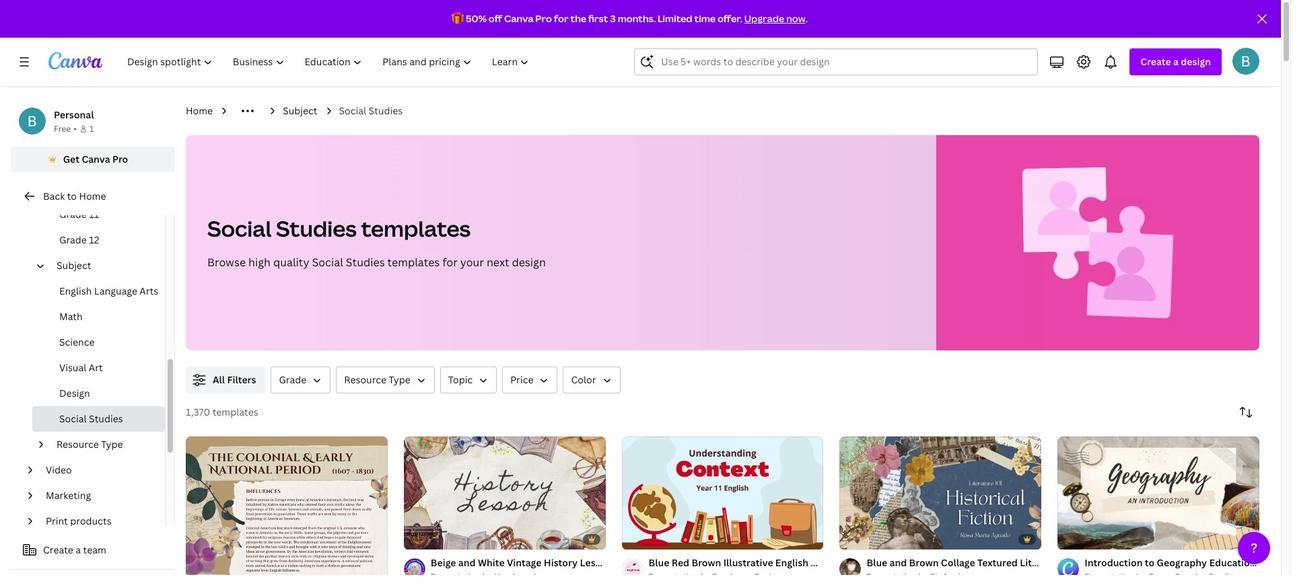 Task type: locate. For each thing, give the bounding box(es) containing it.
1
[[89, 123, 94, 135], [413, 534, 417, 544], [631, 534, 635, 544], [850, 534, 854, 544], [1068, 534, 1072, 544]]

1 horizontal spatial resource
[[344, 374, 387, 387]]

0 horizontal spatial brown
[[692, 557, 722, 570]]

2 of from the left
[[637, 534, 645, 544]]

1 presentation from the left
[[663, 557, 722, 570]]

1 vertical spatial type
[[101, 438, 123, 451]]

1 and from the left
[[459, 557, 476, 570]]

grade right filters
[[279, 374, 307, 387]]

create a design
[[1141, 55, 1212, 68]]

1 horizontal spatial subject
[[283, 104, 318, 117]]

a for design
[[1174, 55, 1179, 68]]

months.
[[618, 12, 656, 25]]

9
[[1083, 534, 1087, 544]]

for
[[554, 12, 569, 25], [443, 255, 458, 270]]

1 vertical spatial create
[[43, 544, 73, 557]]

0 horizontal spatial resource
[[57, 438, 99, 451]]

1 horizontal spatial brown
[[910, 557, 939, 570]]

🎁 50% off canva pro for the first 3 months. limited time offer. upgrade now .
[[452, 12, 808, 25]]

and right "understanding"
[[890, 557, 907, 570]]

create
[[1141, 55, 1172, 68], [43, 544, 73, 557]]

of left 10
[[419, 534, 427, 544]]

blue red brown illustrative english understanding context presentation
[[649, 557, 979, 570]]

0 vertical spatial for
[[554, 12, 569, 25]]

0 vertical spatial english
[[59, 285, 92, 298]]

1 vertical spatial grade
[[59, 234, 87, 247]]

beige and white vintage history lesson education presentation link
[[431, 556, 722, 571]]

1 horizontal spatial blue
[[867, 557, 888, 570]]

0 horizontal spatial blue
[[649, 557, 670, 570]]

1 vertical spatial templates
[[388, 255, 440, 270]]

type
[[389, 374, 411, 387], [101, 438, 123, 451]]

templates left your
[[388, 255, 440, 270]]

2 brown from the left
[[910, 557, 939, 570]]

subject down grade 12
[[57, 259, 91, 272]]

studies
[[369, 104, 403, 117], [276, 214, 357, 243], [346, 255, 385, 270], [89, 413, 123, 426]]

1 vertical spatial resource type button
[[51, 432, 157, 458]]

upgrade
[[745, 12, 785, 25]]

social studies
[[339, 104, 403, 117], [59, 413, 123, 426]]

•
[[74, 123, 77, 135]]

1 for blue and brown collage textured literature historical fiction presentation
[[850, 534, 854, 544]]

team
[[83, 544, 106, 557]]

create for create a team
[[43, 544, 73, 557]]

free
[[54, 123, 71, 135]]

grade
[[59, 208, 87, 221], [59, 234, 87, 247], [279, 374, 307, 387]]

1 left 10
[[413, 534, 417, 544]]

blue and brown collage textured literature historical fiction presentation image
[[840, 437, 1042, 550]]

1 horizontal spatial a
[[1174, 55, 1179, 68]]

social down social studies templates
[[312, 255, 343, 270]]

1 of 22
[[631, 534, 655, 544]]

2 vertical spatial grade
[[279, 374, 307, 387]]

0 horizontal spatial for
[[443, 255, 458, 270]]

of for blue red brown illustrative english understanding context presentation
[[637, 534, 645, 544]]

0 vertical spatial create
[[1141, 55, 1172, 68]]

pro left "the"
[[536, 12, 552, 25]]

0 vertical spatial grade
[[59, 208, 87, 221]]

0 horizontal spatial and
[[459, 557, 476, 570]]

1 horizontal spatial type
[[389, 374, 411, 387]]

1 horizontal spatial canva
[[504, 12, 534, 25]]

1 of 9 link
[[1058, 437, 1260, 550]]

off
[[489, 12, 503, 25]]

0 horizontal spatial canva
[[82, 153, 110, 166]]

0 vertical spatial pro
[[536, 12, 552, 25]]

1 vertical spatial pro
[[112, 153, 128, 166]]

and right beige
[[459, 557, 476, 570]]

1 vertical spatial a
[[76, 544, 81, 557]]

create a design button
[[1130, 48, 1222, 75]]

a
[[1174, 55, 1179, 68], [76, 544, 81, 557]]

1 horizontal spatial english
[[776, 557, 809, 570]]

grade inside grade 11 link
[[59, 208, 87, 221]]

1 left 9
[[1068, 534, 1072, 544]]

type for the left resource type button
[[101, 438, 123, 451]]

2 horizontal spatial presentation
[[1149, 557, 1208, 570]]

pro up back to home link
[[112, 153, 128, 166]]

type for the right resource type button
[[389, 374, 411, 387]]

0 horizontal spatial presentation
[[663, 557, 722, 570]]

of left 9
[[1073, 534, 1081, 544]]

type up video link
[[101, 438, 123, 451]]

None search field
[[635, 48, 1039, 75]]

resource
[[344, 374, 387, 387], [57, 438, 99, 451]]

3 presentation from the left
[[1149, 557, 1208, 570]]

brad klo image
[[1233, 48, 1260, 75]]

canva
[[504, 12, 534, 25], [82, 153, 110, 166]]

1 vertical spatial home
[[79, 190, 106, 203]]

blue down 16
[[867, 557, 888, 570]]

grade button
[[271, 367, 331, 394]]

language
[[94, 285, 137, 298]]

type left topic
[[389, 374, 411, 387]]

red
[[672, 557, 690, 570]]

fiction
[[1115, 557, 1147, 570]]

arts
[[140, 285, 158, 298]]

canva right the get in the left top of the page
[[82, 153, 110, 166]]

a inside button
[[76, 544, 81, 557]]

1 vertical spatial resource
[[57, 438, 99, 451]]

1 left 22
[[631, 534, 635, 544]]

of left 16
[[855, 534, 863, 544]]

1 brown from the left
[[692, 557, 722, 570]]

pro
[[536, 12, 552, 25], [112, 153, 128, 166]]

design right next
[[512, 255, 546, 270]]

quality
[[273, 255, 309, 270]]

0 horizontal spatial type
[[101, 438, 123, 451]]

home
[[186, 104, 213, 117], [79, 190, 106, 203]]

social studies down "top level navigation" element
[[339, 104, 403, 117]]

grade down to on the left top of the page
[[59, 208, 87, 221]]

video
[[46, 464, 72, 477]]

brown
[[692, 557, 722, 570], [910, 557, 939, 570]]

0 vertical spatial subject
[[283, 104, 318, 117]]

templates up browse high quality social studies templates for your next design
[[361, 214, 471, 243]]

presentation for beige and white vintage history lesson education presentation
[[663, 557, 722, 570]]

0 vertical spatial resource type
[[344, 374, 411, 387]]

resource right grade button
[[344, 374, 387, 387]]

1 horizontal spatial home
[[186, 104, 213, 117]]

grade inside grade button
[[279, 374, 307, 387]]

historical
[[1068, 557, 1113, 570]]

0 horizontal spatial create
[[43, 544, 73, 557]]

english right illustrative
[[776, 557, 809, 570]]

canva right off
[[504, 12, 534, 25]]

resource type button
[[336, 367, 435, 394], [51, 432, 157, 458]]

of left 22
[[637, 534, 645, 544]]

collage
[[941, 557, 976, 570]]

3 of from the left
[[855, 534, 863, 544]]

1 blue from the left
[[649, 557, 670, 570]]

presentation for blue red brown illustrative english understanding context presentation
[[920, 557, 979, 570]]

context
[[882, 557, 918, 570]]

the
[[571, 12, 587, 25]]

visual art link
[[32, 356, 165, 381]]

price button
[[503, 367, 558, 394]]

understanding
[[811, 557, 879, 570]]

2 presentation from the left
[[920, 557, 979, 570]]

1 vertical spatial canva
[[82, 153, 110, 166]]

of inside "link"
[[637, 534, 645, 544]]

templates
[[361, 214, 471, 243], [388, 255, 440, 270], [213, 406, 258, 419]]

education
[[615, 557, 661, 570]]

top level navigation element
[[119, 48, 541, 75]]

for left your
[[443, 255, 458, 270]]

0 vertical spatial resource type button
[[336, 367, 435, 394]]

2 and from the left
[[890, 557, 907, 570]]

0 horizontal spatial subject
[[57, 259, 91, 272]]

presentation right context
[[920, 557, 979, 570]]

0 vertical spatial social studies
[[339, 104, 403, 117]]

social studies down the design link
[[59, 413, 123, 426]]

0 vertical spatial canva
[[504, 12, 534, 25]]

1 for blue red brown illustrative english understanding context presentation
[[631, 534, 635, 544]]

blue left red
[[649, 557, 670, 570]]

1 of from the left
[[419, 534, 427, 544]]

resource up video
[[57, 438, 99, 451]]

templates down all filters
[[213, 406, 258, 419]]

brown left collage
[[910, 557, 939, 570]]

0 vertical spatial design
[[1182, 55, 1212, 68]]

grade left 12
[[59, 234, 87, 247]]

all
[[213, 374, 225, 387]]

lesson
[[580, 557, 612, 570]]

create for create a design
[[1141, 55, 1172, 68]]

0 horizontal spatial social studies
[[59, 413, 123, 426]]

0 vertical spatial templates
[[361, 214, 471, 243]]

design left brad klo image
[[1182, 55, 1212, 68]]

0 horizontal spatial resource type
[[57, 438, 123, 451]]

4 of from the left
[[1073, 534, 1081, 544]]

to
[[67, 190, 77, 203]]

presentation right education
[[663, 557, 722, 570]]

social down design
[[59, 413, 87, 426]]

0 horizontal spatial a
[[76, 544, 81, 557]]

create inside button
[[43, 544, 73, 557]]

1 horizontal spatial and
[[890, 557, 907, 570]]

$
[[1246, 535, 1251, 545]]

subject down "top level navigation" element
[[283, 104, 318, 117]]

of
[[419, 534, 427, 544], [637, 534, 645, 544], [855, 534, 863, 544], [1073, 534, 1081, 544]]

1 horizontal spatial create
[[1141, 55, 1172, 68]]

🎁
[[452, 12, 464, 25]]

and
[[459, 557, 476, 570], [890, 557, 907, 570]]

1 left 16
[[850, 534, 854, 544]]

0 horizontal spatial home
[[79, 190, 106, 203]]

Search search field
[[662, 49, 1030, 75]]

1 vertical spatial resource type
[[57, 438, 123, 451]]

1 vertical spatial subject
[[57, 259, 91, 272]]

subject
[[283, 104, 318, 117], [57, 259, 91, 272]]

limited
[[658, 12, 693, 25]]

your
[[461, 255, 484, 270]]

0 vertical spatial type
[[389, 374, 411, 387]]

a inside "dropdown button"
[[1174, 55, 1179, 68]]

grade inside grade 12 'link'
[[59, 234, 87, 247]]

periods in american literature english poster series in brown vintage scrapbook style image
[[186, 437, 388, 576]]

presentation right fiction on the bottom of the page
[[1149, 557, 1208, 570]]

products
[[70, 515, 112, 528]]

topic button
[[440, 367, 497, 394]]

brown right red
[[692, 557, 722, 570]]

1 inside "link"
[[631, 534, 635, 544]]

1 horizontal spatial presentation
[[920, 557, 979, 570]]

math link
[[32, 304, 165, 330]]

beige and white vintage history lesson education presentation
[[431, 557, 722, 570]]

0 horizontal spatial english
[[59, 285, 92, 298]]

brown for illustrative
[[692, 557, 722, 570]]

social
[[339, 104, 367, 117], [207, 214, 272, 243], [312, 255, 343, 270], [59, 413, 87, 426]]

subject button
[[51, 253, 157, 279]]

english up math
[[59, 285, 92, 298]]

pro inside button
[[112, 153, 128, 166]]

0 horizontal spatial pro
[[112, 153, 128, 166]]

of for blue and brown collage textured literature historical fiction presentation
[[855, 534, 863, 544]]

english
[[59, 285, 92, 298], [776, 557, 809, 570]]

for left "the"
[[554, 12, 569, 25]]

1 vertical spatial for
[[443, 255, 458, 270]]

0 vertical spatial a
[[1174, 55, 1179, 68]]

1 horizontal spatial design
[[1182, 55, 1212, 68]]

2 blue from the left
[[867, 557, 888, 570]]

create inside "dropdown button"
[[1141, 55, 1172, 68]]

art
[[89, 362, 103, 374]]

0 horizontal spatial design
[[512, 255, 546, 270]]

brown for collage
[[910, 557, 939, 570]]

1 horizontal spatial resource type
[[344, 374, 411, 387]]

design
[[1182, 55, 1212, 68], [512, 255, 546, 270]]

and for beige
[[459, 557, 476, 570]]



Task type: describe. For each thing, give the bounding box(es) containing it.
back to home
[[43, 190, 106, 203]]

print products link
[[40, 509, 157, 535]]

high
[[249, 255, 271, 270]]

a for team
[[76, 544, 81, 557]]

10
[[428, 534, 437, 544]]

design link
[[32, 381, 165, 407]]

now
[[787, 12, 806, 25]]

all filters
[[213, 374, 256, 387]]

1 vertical spatial english
[[776, 557, 809, 570]]

grade 12 link
[[32, 228, 165, 253]]

vintage
[[507, 557, 542, 570]]

back to home link
[[11, 183, 175, 210]]

design
[[59, 387, 90, 400]]

topic
[[448, 374, 473, 387]]

white
[[478, 557, 505, 570]]

time
[[695, 12, 716, 25]]

22
[[646, 534, 655, 544]]

grade 12
[[59, 234, 99, 247]]

social down "top level navigation" element
[[339, 104, 367, 117]]

history
[[544, 557, 578, 570]]

math
[[59, 310, 83, 323]]

1 of 10 link
[[404, 437, 606, 550]]

1 right •
[[89, 123, 94, 135]]

of for beige and white vintage history lesson education presentation
[[419, 534, 427, 544]]

12
[[89, 234, 99, 247]]

0 vertical spatial resource
[[344, 374, 387, 387]]

1 vertical spatial design
[[512, 255, 546, 270]]

1 of 16 link
[[840, 437, 1042, 550]]

blue for blue red brown illustrative english understanding context presentation
[[649, 557, 670, 570]]

1 of 9
[[1068, 534, 1087, 544]]

get canva pro button
[[11, 147, 175, 172]]

illustrative
[[724, 557, 774, 570]]

color button
[[563, 367, 621, 394]]

browse
[[207, 255, 246, 270]]

1 horizontal spatial resource type button
[[336, 367, 435, 394]]

offer.
[[718, 12, 743, 25]]

all filters button
[[186, 367, 266, 394]]

get canva pro
[[63, 153, 128, 166]]

and for blue
[[890, 557, 907, 570]]

create a team button
[[11, 537, 175, 564]]

blue and brown collage textured literature historical fiction presentation
[[867, 557, 1208, 570]]

marketing link
[[40, 484, 157, 509]]

science link
[[32, 330, 165, 356]]

canva inside button
[[82, 153, 110, 166]]

2 vertical spatial templates
[[213, 406, 258, 419]]

blue red brown illustrative english understanding context presentation link
[[649, 556, 979, 571]]

0 vertical spatial home
[[186, 104, 213, 117]]

print products
[[46, 515, 112, 528]]

introduction to geography education presentation in a brown and beige scrapbook style image
[[1058, 437, 1260, 550]]

color
[[571, 374, 596, 387]]

home link
[[186, 104, 213, 119]]

create a team
[[43, 544, 106, 557]]

marketing
[[46, 490, 91, 502]]

english language arts
[[59, 285, 158, 298]]

blue red brown illustrative english understanding context presentation image
[[622, 437, 824, 550]]

Sort by button
[[1233, 399, 1260, 426]]

price
[[511, 374, 534, 387]]

1 horizontal spatial for
[[554, 12, 569, 25]]

grade for grade 12
[[59, 234, 87, 247]]

science
[[59, 336, 95, 349]]

.
[[806, 12, 808, 25]]

english language arts link
[[32, 279, 165, 304]]

social studies templates
[[207, 214, 471, 243]]

free •
[[54, 123, 77, 135]]

16
[[865, 534, 873, 544]]

grade for grade 11
[[59, 208, 87, 221]]

resource type for the right resource type button
[[344, 374, 411, 387]]

1 for beige and white vintage history lesson education presentation
[[413, 534, 417, 544]]

upgrade now button
[[745, 12, 806, 25]]

back
[[43, 190, 65, 203]]

grade 11
[[59, 208, 99, 221]]

visual
[[59, 362, 86, 374]]

1,370
[[186, 406, 210, 419]]

1 vertical spatial social studies
[[59, 413, 123, 426]]

beige and white vintage history lesson education presentation image
[[404, 437, 606, 550]]

0 horizontal spatial resource type button
[[51, 432, 157, 458]]

1 of 22 link
[[622, 437, 824, 550]]

1 of 16
[[850, 534, 873, 544]]

personal
[[54, 108, 94, 121]]

50%
[[466, 12, 487, 25]]

subject inside button
[[57, 259, 91, 272]]

3
[[610, 12, 616, 25]]

blue and brown collage textured literature historical fiction presentation link
[[867, 556, 1208, 571]]

design inside "dropdown button"
[[1182, 55, 1212, 68]]

beige
[[431, 557, 456, 570]]

resource type for the left resource type button
[[57, 438, 123, 451]]

1 of 10
[[413, 534, 437, 544]]

1 horizontal spatial social studies
[[339, 104, 403, 117]]

filters
[[227, 374, 256, 387]]

video link
[[40, 458, 157, 484]]

blue for blue and brown collage textured literature historical fiction presentation
[[867, 557, 888, 570]]

1 horizontal spatial pro
[[536, 12, 552, 25]]

browse high quality social studies templates for your next design
[[207, 255, 546, 270]]

11
[[89, 208, 99, 221]]

visual art
[[59, 362, 103, 374]]

literature
[[1021, 557, 1066, 570]]

1,370 templates
[[186, 406, 258, 419]]

social up browse
[[207, 214, 272, 243]]



Task type: vqa. For each thing, say whether or not it's contained in the screenshot.
Or within the Select A Yard Sign Template From Our Library Or Start From Scratch.
no



